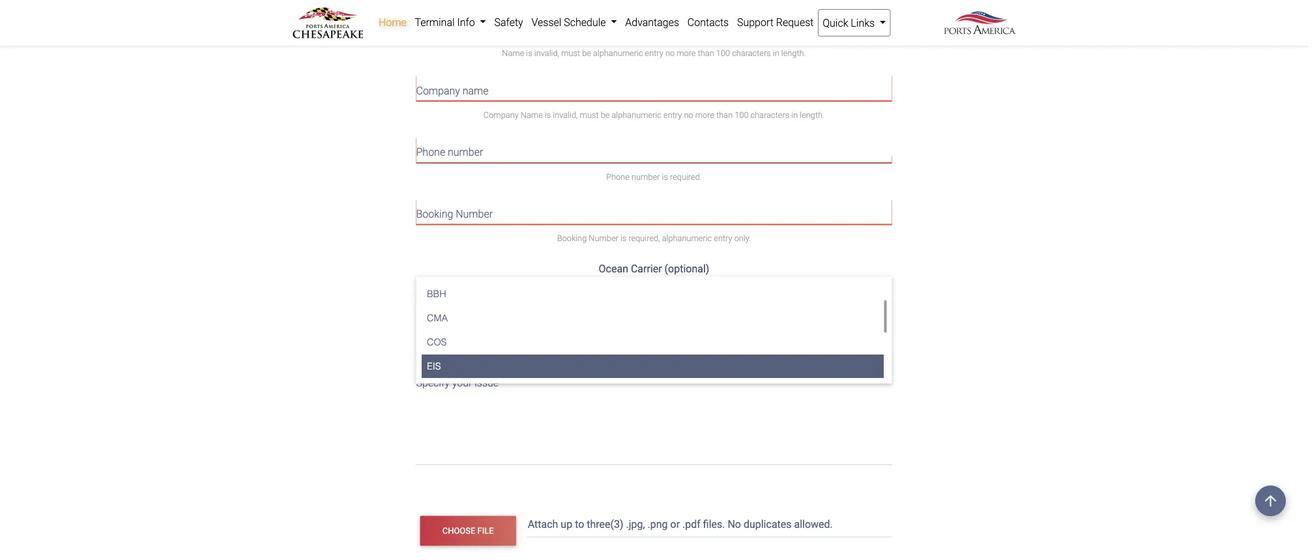 Task type: vqa. For each thing, say whether or not it's contained in the screenshot.


Task type: locate. For each thing, give the bounding box(es) containing it.
advantages link
[[621, 9, 684, 35]]

number down phone number text field
[[632, 172, 660, 181]]

than
[[698, 48, 714, 58], [717, 110, 733, 120]]

be inside company name company name is invalid, must be alphanumeric entry no more than 100 characters in length.
[[601, 110, 610, 120]]

1 horizontal spatial booking
[[557, 233, 587, 243]]

1 horizontal spatial no
[[684, 110, 694, 120]]

choose for choose your option
[[416, 332, 451, 344]]

1 vertical spatial eis
[[427, 361, 441, 372]]

Attach up to three(3) .jpg, .png or .pdf files. No duplicates allowed. text field
[[527, 512, 895, 538]]

no down full name text field
[[666, 48, 675, 58]]

0 horizontal spatial number
[[456, 208, 493, 220]]

must
[[561, 48, 580, 58], [580, 110, 599, 120]]

1 horizontal spatial phone
[[607, 172, 630, 181]]

1 vertical spatial length.
[[800, 110, 825, 120]]

more
[[677, 48, 696, 58], [696, 110, 715, 120]]

1 vertical spatial be
[[601, 110, 610, 120]]

0 vertical spatial number
[[448, 146, 483, 159]]

0 vertical spatial more
[[677, 48, 696, 58]]

alphanumeric
[[593, 48, 643, 58], [612, 110, 662, 120], [662, 233, 712, 243]]

0 vertical spatial in
[[773, 48, 780, 58]]

1 vertical spatial name
[[521, 110, 543, 120]]

0 vertical spatial entry
[[645, 48, 664, 58]]

0 horizontal spatial company
[[416, 84, 460, 97]]

booking for booking number is required, alphanumeric entry only.
[[557, 233, 587, 243]]

is inside company name company name is invalid, must be alphanumeric entry no more than 100 characters in length.
[[545, 110, 551, 120]]

vessel
[[532, 16, 562, 28]]

schedule
[[564, 16, 606, 28]]

choose for choose file
[[443, 526, 476, 536]]

0 vertical spatial choose
[[416, 332, 451, 344]]

be down company name text field
[[601, 110, 610, 120]]

number
[[448, 146, 483, 159], [632, 172, 660, 181]]

1 horizontal spatial be
[[601, 110, 610, 120]]

entry down company name text field
[[664, 110, 682, 120]]

1 vertical spatial number
[[632, 172, 660, 181]]

Company name text field
[[416, 76, 892, 101]]

characters
[[732, 48, 771, 58], [751, 110, 790, 120]]

1 vertical spatial booking
[[557, 233, 587, 243]]

0 vertical spatial phone
[[416, 146, 445, 159]]

1 vertical spatial than
[[717, 110, 733, 120]]

1 horizontal spatial number
[[632, 172, 660, 181]]

0 vertical spatial than
[[698, 48, 714, 58]]

in
[[773, 48, 780, 58], [792, 110, 798, 120]]

1 vertical spatial invalid,
[[553, 110, 578, 120]]

name
[[435, 23, 461, 35], [463, 84, 489, 97]]

required.
[[670, 172, 702, 181]]

1 vertical spatial more
[[696, 110, 715, 120]]

100
[[716, 48, 730, 58], [735, 110, 749, 120]]

1 vertical spatial alphanumeric
[[612, 110, 662, 120]]

0 vertical spatial booking
[[416, 208, 453, 220]]

your left issue
[[452, 376, 472, 389]]

1 horizontal spatial name
[[463, 84, 489, 97]]

full name
[[416, 23, 461, 35]]

1 vertical spatial phone
[[607, 172, 630, 181]]

0 vertical spatial number
[[456, 208, 493, 220]]

eis
[[416, 281, 431, 293], [427, 361, 441, 372]]

safety link
[[490, 9, 528, 35]]

support
[[737, 16, 774, 28]]

0 horizontal spatial phone
[[416, 146, 445, 159]]

file
[[478, 526, 494, 536]]

0 horizontal spatial name
[[435, 23, 461, 35]]

more down contacts link
[[677, 48, 696, 58]]

1 vertical spatial 100
[[735, 110, 749, 120]]

1 vertical spatial name
[[463, 84, 489, 97]]

more down company name text field
[[696, 110, 715, 120]]

name
[[502, 48, 524, 58], [521, 110, 543, 120]]

be down schedule
[[582, 48, 591, 58]]

entry down full name text field
[[645, 48, 664, 58]]

1 horizontal spatial in
[[792, 110, 798, 120]]

1 vertical spatial your
[[452, 376, 472, 389]]

0 vertical spatial invalid,
[[535, 48, 559, 58]]

1 vertical spatial must
[[580, 110, 599, 120]]

1 horizontal spatial company
[[484, 110, 519, 120]]

quick
[[823, 17, 849, 29]]

required,
[[629, 233, 660, 243]]

0 horizontal spatial 100
[[716, 48, 730, 58]]

terminal info link
[[411, 9, 490, 35]]

specify
[[416, 376, 450, 389]]

0 horizontal spatial number
[[448, 146, 483, 159]]

advantages
[[626, 16, 679, 28]]

company name company name is invalid, must be alphanumeric entry no more than 100 characters in length.
[[416, 84, 825, 120]]

1 horizontal spatial number
[[589, 233, 619, 243]]

alphanumeric down full name text field
[[593, 48, 643, 58]]

links
[[851, 17, 875, 29]]

choose left file
[[443, 526, 476, 536]]

0 vertical spatial must
[[561, 48, 580, 58]]

0 vertical spatial alphanumeric
[[593, 48, 643, 58]]

invalid,
[[535, 48, 559, 58], [553, 110, 578, 120]]

alphanumeric up (optional)
[[662, 233, 712, 243]]

phone for phone number is required.
[[607, 172, 630, 181]]

be
[[582, 48, 591, 58], [601, 110, 610, 120]]

1 vertical spatial characters
[[751, 110, 790, 120]]

2 horizontal spatial entry
[[714, 233, 733, 243]]

full
[[416, 23, 433, 35]]

number for phone number is required.
[[632, 172, 660, 181]]

alphanumeric inside company name company name is invalid, must be alphanumeric entry no more than 100 characters in length.
[[612, 110, 662, 120]]

0 vertical spatial length.
[[782, 48, 806, 58]]

choose
[[416, 332, 451, 344], [443, 526, 476, 536]]

number
[[456, 208, 493, 220], [589, 233, 619, 243]]

entry inside company name company name is invalid, must be alphanumeric entry no more than 100 characters in length.
[[664, 110, 682, 120]]

phone number
[[416, 146, 483, 159]]

no
[[666, 48, 675, 58], [684, 110, 694, 120]]

1 vertical spatial no
[[684, 110, 694, 120]]

1 vertical spatial company
[[484, 110, 519, 120]]

your
[[454, 332, 474, 344], [452, 376, 472, 389]]

alphanumeric down company name text field
[[612, 110, 662, 120]]

booking
[[416, 208, 453, 220], [557, 233, 587, 243]]

1 horizontal spatial 100
[[735, 110, 749, 120]]

invalid, inside company name company name is invalid, must be alphanumeric entry no more than 100 characters in length.
[[553, 110, 578, 120]]

no inside company name company name is invalid, must be alphanumeric entry no more than 100 characters in length.
[[684, 110, 694, 120]]

phone
[[416, 146, 445, 159], [607, 172, 630, 181]]

0 horizontal spatial in
[[773, 48, 780, 58]]

must inside company name company name is invalid, must be alphanumeric entry no more than 100 characters in length.
[[580, 110, 599, 120]]

0 horizontal spatial be
[[582, 48, 591, 58]]

Booking Number text field
[[416, 199, 892, 225]]

eis up "specify"
[[427, 361, 441, 372]]

1 vertical spatial entry
[[664, 110, 682, 120]]

eis up cma
[[416, 281, 431, 293]]

0 horizontal spatial booking
[[416, 208, 453, 220]]

number up booking number
[[448, 146, 483, 159]]

2 vertical spatial entry
[[714, 233, 733, 243]]

1 horizontal spatial than
[[717, 110, 733, 120]]

1 horizontal spatial entry
[[664, 110, 682, 120]]

name inside company name company name is invalid, must be alphanumeric entry no more than 100 characters in length.
[[463, 84, 489, 97]]

phone number is required.
[[607, 172, 702, 181]]

is
[[526, 48, 533, 58], [545, 110, 551, 120], [662, 172, 668, 181], [621, 233, 627, 243]]

entry left only.
[[714, 233, 733, 243]]

Full name text field
[[416, 14, 892, 40]]

1 vertical spatial choose
[[443, 526, 476, 536]]

length.
[[782, 48, 806, 58], [800, 110, 825, 120]]

company
[[416, 84, 460, 97], [484, 110, 519, 120]]

your left option on the left bottom of page
[[454, 332, 474, 344]]

no down company name text field
[[684, 110, 694, 120]]

1 vertical spatial in
[[792, 110, 798, 120]]

choose down cma
[[416, 332, 451, 344]]

0 vertical spatial name
[[435, 23, 461, 35]]

entry
[[645, 48, 664, 58], [664, 110, 682, 120], [714, 233, 733, 243]]

number for booking number is required, alphanumeric entry only.
[[589, 233, 619, 243]]

issue
[[475, 376, 499, 389]]

characters inside company name company name is invalid, must be alphanumeric entry no more than 100 characters in length.
[[751, 110, 790, 120]]

name for full
[[435, 23, 461, 35]]

0 vertical spatial your
[[454, 332, 474, 344]]

1 vertical spatial number
[[589, 233, 619, 243]]

0 horizontal spatial entry
[[645, 48, 664, 58]]

0 vertical spatial be
[[582, 48, 591, 58]]

0 vertical spatial no
[[666, 48, 675, 58]]

booking number
[[416, 208, 493, 220]]

0 horizontal spatial no
[[666, 48, 675, 58]]

number for booking number
[[456, 208, 493, 220]]



Task type: describe. For each thing, give the bounding box(es) containing it.
0 vertical spatial company
[[416, 84, 460, 97]]

name is invalid, must be alphanumeric entry no more than 100 characters in length.
[[502, 48, 806, 58]]

vessel schedule link
[[528, 9, 621, 35]]

carrier
[[631, 263, 662, 275]]

name inside company name company name is invalid, must be alphanumeric entry no more than 100 characters in length.
[[521, 110, 543, 120]]

support request link
[[733, 9, 818, 35]]

phone for phone number
[[416, 146, 445, 159]]

(optional)
[[665, 263, 710, 275]]

contacts
[[688, 16, 729, 28]]

safety
[[495, 16, 523, 28]]

cma
[[427, 313, 448, 323]]

0 horizontal spatial than
[[698, 48, 714, 58]]

bbh
[[427, 288, 446, 299]]

only.
[[735, 233, 751, 243]]

option
[[476, 332, 505, 344]]

100 inside company name company name is invalid, must be alphanumeric entry no more than 100 characters in length.
[[735, 110, 749, 120]]

home link
[[375, 9, 411, 35]]

choose your option
[[416, 332, 505, 344]]

Phone number text field
[[416, 138, 892, 163]]

go to top image
[[1256, 486, 1287, 516]]

quick links link
[[818, 9, 891, 37]]

Specify your issue text field
[[416, 368, 892, 465]]

choose file
[[443, 526, 494, 536]]

quick links
[[823, 17, 878, 29]]

terminal info
[[415, 16, 478, 28]]

0 vertical spatial 100
[[716, 48, 730, 58]]

number for phone number
[[448, 146, 483, 159]]

booking for booking number
[[416, 208, 453, 220]]

terminal
[[415, 16, 455, 28]]

request
[[776, 16, 814, 28]]

contacts link
[[684, 9, 733, 35]]

0 vertical spatial name
[[502, 48, 524, 58]]

your for specify
[[452, 376, 472, 389]]

than inside company name company name is invalid, must be alphanumeric entry no more than 100 characters in length.
[[717, 110, 733, 120]]

in inside company name company name is invalid, must be alphanumeric entry no more than 100 characters in length.
[[792, 110, 798, 120]]

vessel schedule
[[532, 16, 609, 28]]

your for choose
[[454, 332, 474, 344]]

info
[[457, 16, 475, 28]]

more inside company name company name is invalid, must be alphanumeric entry no more than 100 characters in length.
[[696, 110, 715, 120]]

cos
[[427, 337, 447, 347]]

name for company
[[463, 84, 489, 97]]

ocean
[[599, 263, 629, 275]]

ocean carrier (optional)
[[599, 263, 710, 275]]

0 vertical spatial characters
[[732, 48, 771, 58]]

booking number is required, alphanumeric entry only.
[[557, 233, 751, 243]]

length. inside company name company name is invalid, must be alphanumeric entry no more than 100 characters in length.
[[800, 110, 825, 120]]

0 vertical spatial eis
[[416, 281, 431, 293]]

2 vertical spatial alphanumeric
[[662, 233, 712, 243]]

home
[[379, 16, 407, 28]]

support request
[[737, 16, 814, 28]]

specify your issue
[[416, 376, 499, 389]]



